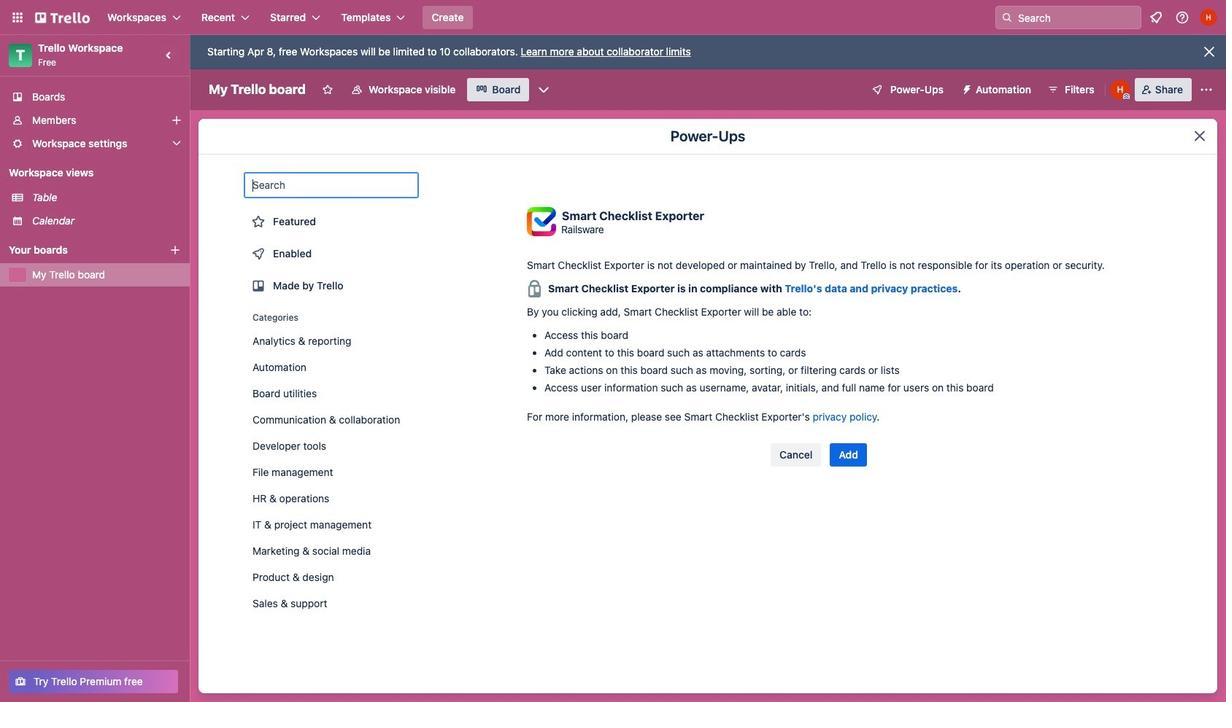 Task type: describe. For each thing, give the bounding box(es) containing it.
sm image
[[956, 78, 976, 99]]

primary element
[[0, 0, 1226, 35]]

show menu image
[[1199, 82, 1214, 97]]

workspace navigation collapse icon image
[[159, 45, 180, 66]]

customize views image
[[537, 82, 551, 97]]

add board image
[[169, 245, 181, 256]]



Task type: locate. For each thing, give the bounding box(es) containing it.
Search field
[[1013, 7, 1141, 28]]

Board name text field
[[201, 78, 313, 101]]

this member is an admin of this board. image
[[1123, 93, 1130, 100]]

0 horizontal spatial howard (howard38800628) image
[[1110, 80, 1131, 100]]

howard (howard38800628) image inside primary element
[[1200, 9, 1218, 26]]

Search text field
[[244, 172, 419, 199]]

open information menu image
[[1175, 10, 1190, 25]]

1 horizontal spatial howard (howard38800628) image
[[1200, 9, 1218, 26]]

0 vertical spatial howard (howard38800628) image
[[1200, 9, 1218, 26]]

your boards with 1 items element
[[9, 242, 147, 259]]

howard (howard38800628) image
[[1200, 9, 1218, 26], [1110, 80, 1131, 100]]

back to home image
[[35, 6, 90, 29]]

1 vertical spatial howard (howard38800628) image
[[1110, 80, 1131, 100]]

0 notifications image
[[1148, 9, 1165, 26]]

search image
[[1002, 12, 1013, 23]]

star or unstar board image
[[322, 84, 334, 96]]



Task type: vqa. For each thing, say whether or not it's contained in the screenshot.
home icon
no



